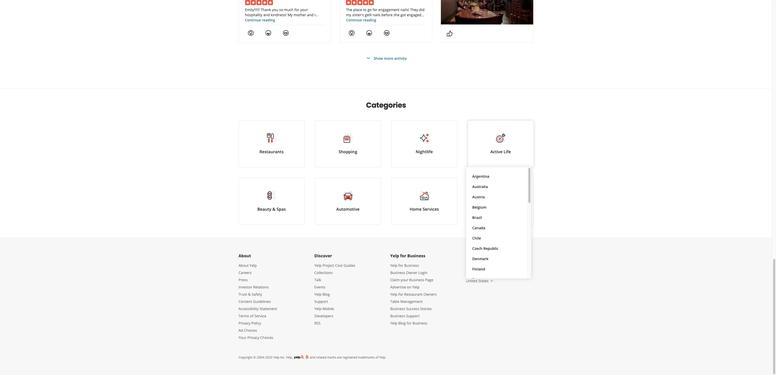 Task type: describe. For each thing, give the bounding box(es) containing it.
beauty & spas link
[[239, 178, 305, 225]]

related
[[316, 356, 327, 360]]

careers
[[239, 271, 252, 276]]

nightlife link
[[391, 121, 458, 168]]

support inside yelp project cost guides collections talk events yelp blog support yelp mobile developers rss
[[315, 300, 328, 305]]

business up claim
[[390, 271, 405, 276]]

denmark button
[[470, 254, 523, 265]]

yelp logo image
[[294, 355, 304, 360]]

2004–2023
[[257, 356, 273, 360]]

canada button
[[470, 223, 523, 234]]

for up business owner login link
[[399, 264, 403, 268]]

,
[[304, 356, 305, 360]]

business down 'owner'
[[410, 278, 424, 283]]

explore recent activity section section
[[235, 0, 538, 88]]

services
[[423, 207, 439, 212]]

beauty & spas
[[257, 207, 286, 212]]

brazil
[[473, 216, 482, 220]]

page
[[425, 278, 434, 283]]

france
[[473, 278, 484, 282]]

yelp up table
[[390, 292, 398, 297]]

policy
[[252, 321, 261, 326]]

& inside category navigation section navigation
[[273, 207, 276, 212]]

24 cool v2 image
[[384, 30, 390, 36]]

belgium
[[473, 205, 487, 210]]

show more activity
[[374, 56, 407, 61]]

claim your business page link
[[390, 278, 434, 283]]

24 useful v2 image for 24 funny v2 icon associated with 24 cool v2 icon
[[349, 30, 355, 36]]

investor
[[239, 285, 252, 290]]

yelp down business support link
[[390, 321, 398, 326]]

table
[[390, 300, 400, 305]]

business down stories
[[413, 321, 428, 326]]

automotive
[[336, 207, 360, 212]]

active
[[491, 149, 503, 155]]

24 funny v2 image for 24 cool v2 icon
[[366, 30, 373, 36]]

owner
[[406, 271, 418, 276]]

press link
[[239, 278, 248, 283]]

talk link
[[315, 278, 321, 283]]

events
[[315, 285, 326, 290]]

business owner login link
[[390, 271, 428, 276]]

mobile
[[323, 307, 334, 312]]

rss link
[[315, 321, 321, 326]]

yelp mobile link
[[315, 307, 334, 312]]

life
[[504, 149, 511, 155]]

yelp up claim
[[390, 264, 398, 268]]

rss
[[315, 321, 321, 326]]

brazil button
[[470, 213, 523, 223]]

france button
[[470, 275, 523, 285]]

continue reading button for 24 funny v2 icon corresponding to 24 cool v2 image
[[245, 18, 275, 22]]

24 chevron down v2 image
[[366, 55, 372, 61]]

yelp for restaurant owners link
[[390, 292, 437, 297]]

are
[[337, 356, 342, 360]]

nightlife
[[416, 149, 433, 155]]

restaurants link
[[239, 121, 305, 168]]

home
[[410, 207, 422, 212]]

claim
[[390, 278, 400, 283]]

active life link
[[468, 121, 534, 168]]

yelp blog for business link
[[390, 321, 428, 326]]

business success stories link
[[390, 307, 432, 312]]

trust
[[239, 292, 247, 297]]

for down the advertise
[[399, 292, 403, 297]]

republic
[[484, 247, 499, 251]]

©
[[253, 356, 256, 360]]

statement
[[260, 307, 277, 312]]

copyright © 2004–2023 yelp inc. yelp,
[[239, 356, 293, 360]]

yelp down events on the bottom left of page
[[315, 292, 322, 297]]

spas
[[277, 207, 286, 212]]

content
[[239, 300, 252, 305]]

developers
[[315, 314, 334, 319]]

about yelp careers press investor relations trust & safety content guidelines accessibility statement terms of service privacy policy ad choices your privacy choices
[[239, 264, 277, 341]]

& inside about yelp careers press investor relations trust & safety content guidelines accessibility statement terms of service privacy policy ad choices your privacy choices
[[248, 292, 251, 297]]

content guidelines link
[[239, 300, 271, 305]]

press
[[239, 278, 248, 283]]

category navigation section navigation
[[233, 89, 539, 238]]

automotive link
[[315, 178, 381, 225]]

chile
[[473, 236, 481, 241]]

developers link
[[315, 314, 334, 319]]

0 vertical spatial privacy
[[239, 321, 251, 326]]

yelp up collections at bottom
[[315, 264, 322, 268]]

5 star rating image for 24 cool v2 icon
[[346, 0, 374, 5]]

and related marks are registered trademarks of yelp.
[[309, 356, 386, 360]]

management
[[401, 300, 423, 305]]

continue reading for 24 funny v2 icon corresponding to 24 cool v2 image
[[245, 18, 275, 22]]

denmark
[[473, 257, 489, 262]]

canada
[[473, 226, 486, 231]]

collections
[[315, 271, 333, 276]]

argentina button
[[470, 172, 523, 182]]

business up the yelp for business "link"
[[408, 254, 426, 259]]

1 vertical spatial of
[[376, 356, 379, 360]]

czech republic button
[[470, 244, 523, 254]]

stories
[[420, 307, 432, 312]]

categories
[[366, 100, 406, 110]]

terms of service link
[[239, 314, 266, 319]]

1 horizontal spatial choices
[[260, 336, 273, 341]]

on
[[407, 285, 412, 290]]

australia
[[473, 185, 488, 189]]

terms
[[239, 314, 249, 319]]



Task type: locate. For each thing, give the bounding box(es) containing it.
business up yelp blog for business link
[[390, 314, 405, 319]]

of up privacy policy link
[[250, 314, 254, 319]]

0 horizontal spatial &
[[248, 292, 251, 297]]

success
[[406, 307, 419, 312]]

of inside about yelp careers press investor relations trust & safety content guidelines accessibility statement terms of service privacy policy ad choices your privacy choices
[[250, 314, 254, 319]]

shopping link
[[315, 121, 381, 168]]

1 continue from the left
[[245, 18, 261, 22]]

24 funny v2 image left 24 cool v2 image
[[265, 30, 271, 36]]

united
[[466, 279, 478, 284]]

blog down business support link
[[399, 321, 406, 326]]

like feed item image
[[447, 30, 453, 37]]

activity
[[394, 56, 407, 61]]

advertise
[[390, 285, 406, 290]]

registered
[[343, 356, 357, 360]]

safety
[[252, 292, 262, 297]]

1 vertical spatial about
[[239, 264, 249, 268]]

24 funny v2 image left 24 cool v2 icon
[[366, 30, 373, 36]]

0 horizontal spatial 24 useful v2 image
[[248, 30, 254, 36]]

yelp up careers link
[[250, 264, 257, 268]]

ad choices link
[[239, 329, 257, 334]]

yelp
[[390, 254, 399, 259], [250, 264, 257, 268], [315, 264, 322, 268], [390, 264, 398, 268], [412, 285, 420, 290], [315, 292, 322, 297], [390, 292, 398, 297], [315, 307, 322, 312], [390, 321, 398, 326], [273, 356, 280, 360]]

your
[[239, 336, 247, 341]]

support down success at bottom
[[406, 314, 420, 319]]

yelp burst image
[[305, 355, 309, 360]]

& right trust
[[248, 292, 251, 297]]

1 horizontal spatial blog
[[399, 321, 406, 326]]

24 cool v2 image
[[283, 30, 289, 36]]

guidelines
[[253, 300, 271, 305]]

home services
[[410, 207, 439, 212]]

argentina
[[473, 174, 490, 179]]

blog up support link
[[323, 292, 330, 297]]

yelp left inc.
[[273, 356, 280, 360]]

choices down privacy policy link
[[244, 329, 257, 334]]

privacy down ad choices link
[[247, 336, 259, 341]]

2 about from the top
[[239, 264, 249, 268]]

discover
[[315, 254, 332, 259]]

1 horizontal spatial support
[[406, 314, 420, 319]]

continue reading button
[[245, 18, 275, 22], [346, 18, 376, 22]]

2 24 funny v2 image from the left
[[366, 30, 373, 36]]

1 horizontal spatial 24 funny v2 image
[[366, 30, 373, 36]]

0 horizontal spatial blog
[[323, 292, 330, 297]]

0 vertical spatial support
[[315, 300, 328, 305]]

1 24 funny v2 image from the left
[[265, 30, 271, 36]]

1 horizontal spatial continue reading
[[346, 18, 376, 22]]

0 horizontal spatial continue reading
[[245, 18, 275, 22]]

1 vertical spatial choices
[[260, 336, 273, 341]]

for up the yelp for business "link"
[[400, 254, 406, 259]]

about inside about yelp careers press investor relations trust & safety content guidelines accessibility statement terms of service privacy policy ad choices your privacy choices
[[239, 264, 249, 268]]

about up about yelp 'link'
[[239, 254, 251, 259]]

blog inside yelp project cost guides collections talk events yelp blog support yelp mobile developers rss
[[323, 292, 330, 297]]

finland
[[473, 267, 485, 272]]

0 horizontal spatial choices
[[244, 329, 257, 334]]

accessibility
[[239, 307, 259, 312]]

&
[[273, 207, 276, 212], [248, 292, 251, 297]]

show
[[374, 56, 383, 61]]

0 vertical spatial of
[[250, 314, 254, 319]]

1 5 star rating image from the left
[[245, 0, 273, 5]]

service
[[255, 314, 266, 319]]

active life
[[491, 149, 511, 155]]

1 about from the top
[[239, 254, 251, 259]]

2 5 star rating image from the left
[[346, 0, 374, 5]]

0 horizontal spatial continue reading button
[[245, 18, 275, 22]]

languages
[[466, 254, 488, 259]]

continue reading for 24 funny v2 icon associated with 24 cool v2 icon
[[346, 18, 376, 22]]

1 reading from the left
[[262, 18, 275, 22]]

yelp.
[[379, 356, 386, 360]]

trust & safety link
[[239, 292, 262, 297]]

beauty
[[257, 207, 271, 212]]

24 funny v2 image for 24 cool v2 image
[[265, 30, 271, 36]]

yelp up the yelp for business "link"
[[390, 254, 399, 259]]

choices down policy
[[260, 336, 273, 341]]

24 useful v2 image for 24 funny v2 icon corresponding to 24 cool v2 image
[[248, 30, 254, 36]]

business up 'owner'
[[404, 264, 419, 268]]

inc.
[[280, 356, 285, 360]]

& left spas
[[273, 207, 276, 212]]

2 24 useful v2 image from the left
[[349, 30, 355, 36]]

1 continue reading button from the left
[[245, 18, 275, 22]]

24 useful v2 image
[[248, 30, 254, 36], [349, 30, 355, 36]]

united states
[[466, 279, 489, 284]]

privacy policy link
[[239, 321, 261, 326]]

countries
[[466, 271, 486, 277]]

1 vertical spatial privacy
[[247, 336, 259, 341]]

yelp right on
[[412, 285, 420, 290]]

reading for continue reading button associated with 24 funny v2 icon associated with 24 cool v2 icon
[[363, 18, 376, 22]]

2 reading from the left
[[363, 18, 376, 22]]

2 continue from the left
[[346, 18, 362, 22]]

0 horizontal spatial 24 funny v2 image
[[265, 30, 271, 36]]

yelp for business
[[390, 254, 426, 259]]

5 star rating image
[[245, 0, 273, 5], [346, 0, 374, 5]]

continue reading button for 24 funny v2 icon associated with 24 cool v2 icon
[[346, 18, 376, 22]]

yelp inside about yelp careers press investor relations trust & safety content guidelines accessibility statement terms of service privacy policy ad choices your privacy choices
[[250, 264, 257, 268]]

1 horizontal spatial continue
[[346, 18, 362, 22]]

your
[[401, 278, 409, 283]]

about yelp link
[[239, 264, 257, 268]]

talk
[[315, 278, 321, 283]]

about up careers link
[[239, 264, 249, 268]]

yelp project cost guides collections talk events yelp blog support yelp mobile developers rss
[[315, 264, 356, 326]]

yelp for business business owner login claim your business page advertise on yelp yelp for restaurant owners table management business success stories business support yelp blog for business
[[390, 264, 437, 326]]

home services link
[[391, 178, 458, 225]]

blog inside yelp for business business owner login claim your business page advertise on yelp yelp for restaurant owners table management business success stories business support yelp blog for business
[[399, 321, 406, 326]]

1 vertical spatial blog
[[399, 321, 406, 326]]

support down yelp blog link
[[315, 300, 328, 305]]

yelp for business link
[[390, 264, 419, 268]]

about for about
[[239, 254, 251, 259]]

2 continue reading from the left
[[346, 18, 376, 22]]

cost
[[335, 264, 343, 268]]

of left yelp. on the bottom left of page
[[376, 356, 379, 360]]

chile button
[[470, 234, 523, 244]]

about for about yelp careers press investor relations trust & safety content guidelines accessibility statement terms of service privacy policy ad choices your privacy choices
[[239, 264, 249, 268]]

0 horizontal spatial of
[[250, 314, 254, 319]]

1 24 useful v2 image from the left
[[248, 30, 254, 36]]

advertise on yelp link
[[390, 285, 420, 290]]

1 horizontal spatial &
[[273, 207, 276, 212]]

0 horizontal spatial reading
[[262, 18, 275, 22]]

ad
[[239, 329, 243, 334]]

1 horizontal spatial of
[[376, 356, 379, 360]]

continue
[[245, 18, 261, 22], [346, 18, 362, 22]]

support link
[[315, 300, 328, 305]]

czech
[[473, 247, 483, 251]]

show more activity button
[[366, 55, 407, 61]]

privacy
[[239, 321, 251, 326], [247, 336, 259, 341]]

owners
[[424, 292, 437, 297]]

business down table
[[390, 307, 405, 312]]

0 horizontal spatial 5 star rating image
[[245, 0, 273, 5]]

0 horizontal spatial support
[[315, 300, 328, 305]]

2 continue reading button from the left
[[346, 18, 376, 22]]

16 chevron down v2 image
[[490, 280, 494, 284]]

yelp project cost guides link
[[315, 264, 356, 268]]

belgium button
[[470, 203, 523, 213]]

more
[[384, 56, 394, 61]]

continue for 24 cool v2 image
[[245, 18, 261, 22]]

1 vertical spatial &
[[248, 292, 251, 297]]

and
[[310, 356, 316, 360]]

copyright
[[239, 356, 253, 360]]

1 horizontal spatial reading
[[363, 18, 376, 22]]

for
[[400, 254, 406, 259], [399, 264, 403, 268], [399, 292, 403, 297], [407, 321, 412, 326]]

yelp,
[[286, 356, 293, 360]]

1 horizontal spatial 24 useful v2 image
[[349, 30, 355, 36]]

continue for 24 cool v2 icon
[[346, 18, 362, 22]]

finland button
[[470, 265, 523, 275]]

0 vertical spatial about
[[239, 254, 251, 259]]

table management link
[[390, 300, 423, 305]]

australia button
[[470, 182, 523, 192]]

guides
[[344, 264, 356, 268]]

privacy down terms
[[239, 321, 251, 326]]

trademarks
[[358, 356, 375, 360]]

1 continue reading from the left
[[245, 18, 275, 22]]

0 vertical spatial &
[[273, 207, 276, 212]]

0 vertical spatial choices
[[244, 329, 257, 334]]

collections link
[[315, 271, 333, 276]]

login
[[419, 271, 428, 276]]

for down business support link
[[407, 321, 412, 326]]

1 vertical spatial support
[[406, 314, 420, 319]]

0 horizontal spatial continue
[[245, 18, 261, 22]]

reading for continue reading button corresponding to 24 funny v2 icon corresponding to 24 cool v2 image
[[262, 18, 275, 22]]

czech republic
[[473, 247, 499, 251]]

5 star rating image for 24 cool v2 image
[[245, 0, 273, 5]]

support inside yelp for business business owner login claim your business page advertise on yelp yelp for restaurant owners table management business success stories business support yelp blog for business
[[406, 314, 420, 319]]

0 vertical spatial blog
[[323, 292, 330, 297]]

united states button
[[466, 279, 494, 284]]

shopping
[[339, 149, 357, 155]]

24 funny v2 image
[[265, 30, 271, 36], [366, 30, 373, 36]]

1 horizontal spatial continue reading button
[[346, 18, 376, 22]]

1 horizontal spatial 5 star rating image
[[346, 0, 374, 5]]

yelp down support link
[[315, 307, 322, 312]]

your privacy choices link
[[239, 336, 273, 341]]



Task type: vqa. For each thing, say whether or not it's contained in the screenshot.
second 24 funny v2 image from the right
yes



